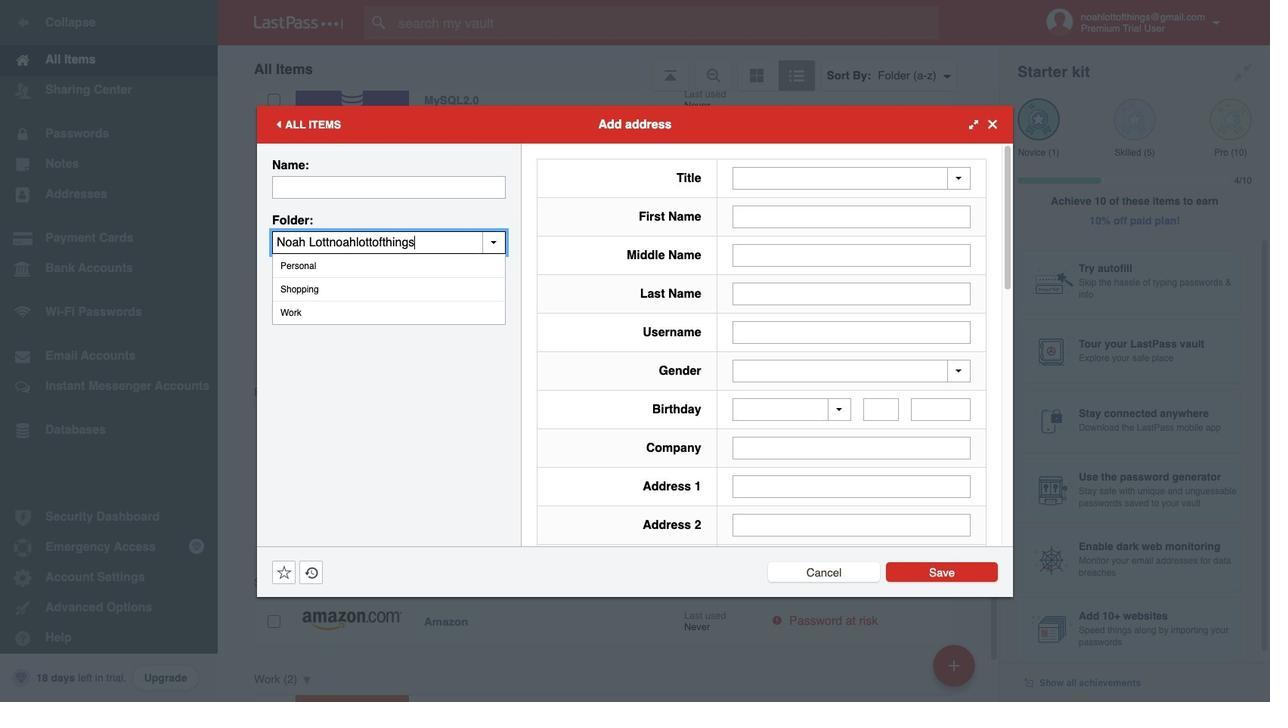 Task type: describe. For each thing, give the bounding box(es) containing it.
new item navigation
[[928, 640, 985, 702]]

new item image
[[949, 661, 960, 671]]

search my vault text field
[[364, 6, 969, 39]]

lastpass image
[[254, 16, 343, 29]]

vault options navigation
[[218, 45, 1000, 91]]

Search search field
[[364, 6, 969, 39]]



Task type: locate. For each thing, give the bounding box(es) containing it.
dialog
[[257, 105, 1013, 702]]

None text field
[[732, 205, 971, 228], [272, 231, 506, 254], [732, 282, 971, 305], [864, 398, 899, 421], [732, 476, 971, 498], [732, 514, 971, 537], [732, 205, 971, 228], [272, 231, 506, 254], [732, 282, 971, 305], [864, 398, 899, 421], [732, 476, 971, 498], [732, 514, 971, 537]]

main navigation navigation
[[0, 0, 218, 702]]

None text field
[[272, 176, 506, 198], [732, 244, 971, 267], [732, 321, 971, 344], [911, 398, 971, 421], [732, 437, 971, 460], [272, 176, 506, 198], [732, 244, 971, 267], [732, 321, 971, 344], [911, 398, 971, 421], [732, 437, 971, 460]]



